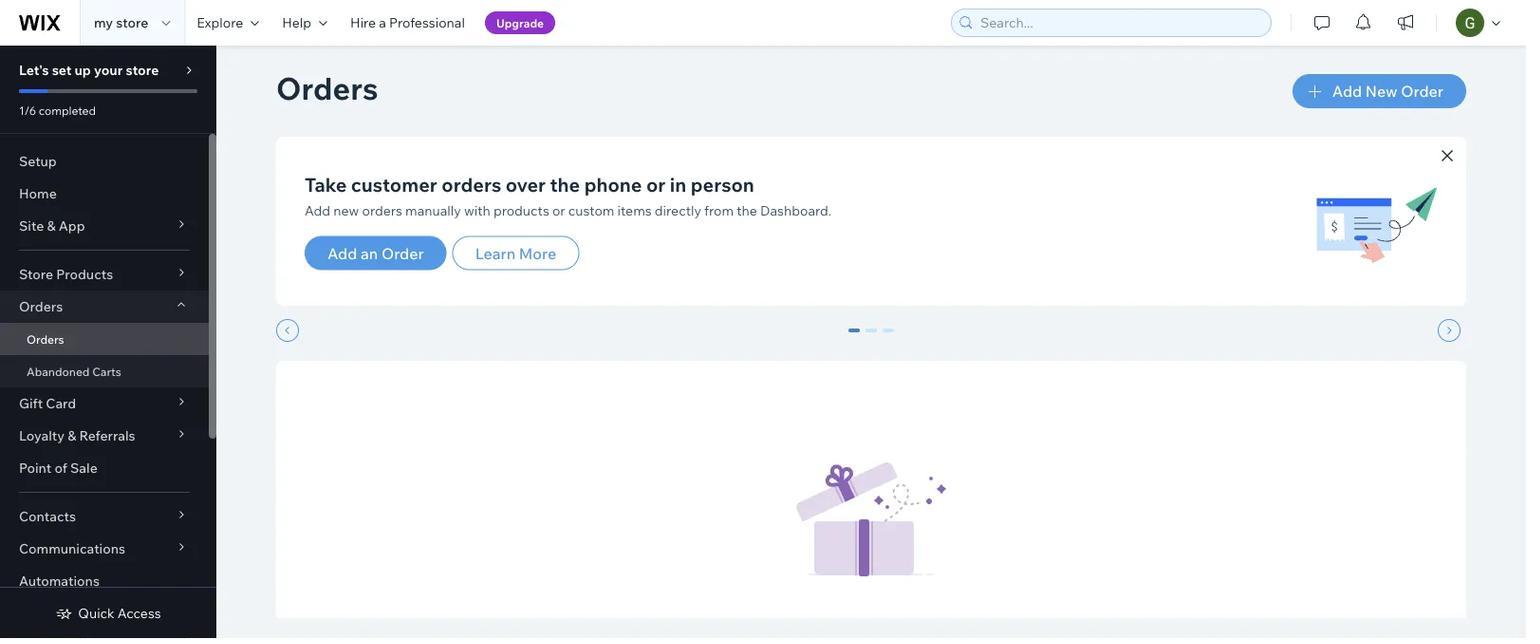 Task type: vqa. For each thing, say whether or not it's contained in the screenshot.
the order within Add New Order button
yes



Task type: locate. For each thing, give the bounding box(es) containing it.
completed
[[39, 103, 96, 117]]

add an order link
[[305, 236, 447, 270]]

hire a professional link
[[339, 0, 477, 46]]

1 vertical spatial store
[[126, 62, 159, 78]]

point of sale
[[19, 460, 98, 476]]

order right the an
[[382, 243, 424, 262]]

carts
[[92, 364, 121, 378]]

order for add an order
[[382, 243, 424, 262]]

gift
[[19, 395, 43, 412]]

the
[[550, 172, 580, 196], [737, 202, 758, 218]]

card
[[46, 395, 76, 412]]

add
[[1333, 82, 1363, 101], [305, 202, 331, 218], [328, 243, 357, 262]]

add for add an order
[[328, 243, 357, 262]]

1 vertical spatial &
[[68, 427, 76, 444]]

order right new
[[1402, 82, 1444, 101]]

or left in
[[647, 172, 666, 196]]

orders inside orders link
[[27, 332, 64, 346]]

quick access
[[78, 605, 161, 622]]

home link
[[0, 178, 209, 210]]

contacts button
[[0, 500, 209, 533]]

orders inside the orders popup button
[[19, 298, 63, 315]]

& inside popup button
[[68, 427, 76, 444]]

store right your
[[126, 62, 159, 78]]

orders
[[276, 69, 378, 107], [19, 298, 63, 315], [27, 332, 64, 346]]

loyalty & referrals
[[19, 427, 135, 444]]

products
[[494, 202, 550, 218]]

1 vertical spatial add
[[305, 202, 331, 218]]

orders
[[442, 172, 502, 196], [362, 202, 403, 218]]

&
[[47, 217, 56, 234], [68, 427, 76, 444]]

orders up the abandoned
[[27, 332, 64, 346]]

add new order button
[[1293, 74, 1467, 108]]

store products button
[[0, 258, 209, 291]]

order for add new order
[[1402, 82, 1444, 101]]

new
[[1366, 82, 1398, 101]]

your
[[94, 62, 123, 78]]

1 horizontal spatial order
[[1402, 82, 1444, 101]]

0 vertical spatial orders
[[442, 172, 502, 196]]

or left custom
[[553, 202, 566, 218]]

Search... field
[[975, 9, 1266, 36]]

add inside 'add an order' link
[[328, 243, 357, 262]]

store
[[116, 14, 148, 31], [126, 62, 159, 78]]

the right from
[[737, 202, 758, 218]]

& right site
[[47, 217, 56, 234]]

2 vertical spatial orders
[[27, 332, 64, 346]]

1 vertical spatial orders
[[19, 298, 63, 315]]

order
[[1402, 82, 1444, 101], [382, 243, 424, 262]]

0 vertical spatial store
[[116, 14, 148, 31]]

learn more link
[[453, 236, 580, 270]]

& for site
[[47, 217, 56, 234]]

gift card
[[19, 395, 76, 412]]

add down take
[[305, 202, 331, 218]]

1 vertical spatial the
[[737, 202, 758, 218]]

quick
[[78, 605, 115, 622]]

orders down help button
[[276, 69, 378, 107]]

1 vertical spatial order
[[382, 243, 424, 262]]

add inside "add new order" button
[[1333, 82, 1363, 101]]

order inside button
[[1402, 82, 1444, 101]]

dashboard.
[[761, 202, 832, 218]]

set
[[52, 62, 72, 78]]

custom
[[569, 202, 615, 218]]

hire a professional
[[350, 14, 465, 31]]

in
[[670, 172, 687, 196]]

store products
[[19, 266, 113, 283]]

add left new
[[1333, 82, 1363, 101]]

1 horizontal spatial orders
[[442, 172, 502, 196]]

referrals
[[79, 427, 135, 444]]

explore
[[197, 14, 243, 31]]

0 horizontal spatial order
[[382, 243, 424, 262]]

1 horizontal spatial &
[[68, 427, 76, 444]]

or
[[647, 172, 666, 196], [553, 202, 566, 218]]

abandoned
[[27, 364, 90, 378]]

0 vertical spatial add
[[1333, 82, 1363, 101]]

& inside dropdown button
[[47, 217, 56, 234]]

add left the an
[[328, 243, 357, 262]]

0 horizontal spatial orders
[[362, 202, 403, 218]]

0 horizontal spatial the
[[550, 172, 580, 196]]

over
[[506, 172, 546, 196]]

gift card button
[[0, 387, 209, 420]]

site
[[19, 217, 44, 234]]

1 horizontal spatial or
[[647, 172, 666, 196]]

& right loyalty
[[68, 427, 76, 444]]

orders down store
[[19, 298, 63, 315]]

orders link
[[0, 323, 209, 355]]

orders down customer on the top of page
[[362, 202, 403, 218]]

add for add new order
[[1333, 82, 1363, 101]]

let's
[[19, 62, 49, 78]]

1/6
[[19, 103, 36, 117]]

site & app button
[[0, 210, 209, 242]]

automations
[[19, 573, 100, 589]]

2 vertical spatial add
[[328, 243, 357, 262]]

add inside take customer orders over the phone or in person add new orders manually with products or custom items directly from the dashboard.
[[305, 202, 331, 218]]

abandoned carts link
[[0, 355, 209, 387]]

upgrade
[[497, 16, 544, 30]]

of
[[55, 460, 67, 476]]

orders for the orders popup button
[[19, 298, 63, 315]]

0 vertical spatial order
[[1402, 82, 1444, 101]]

1 vertical spatial orders
[[362, 202, 403, 218]]

orders for orders link
[[27, 332, 64, 346]]

professional
[[389, 14, 465, 31]]

the up custom
[[550, 172, 580, 196]]

0 vertical spatial or
[[647, 172, 666, 196]]

orders up with
[[442, 172, 502, 196]]

0 horizontal spatial &
[[47, 217, 56, 234]]

items
[[618, 202, 652, 218]]

0 vertical spatial &
[[47, 217, 56, 234]]

a
[[379, 14, 386, 31]]

store right the my
[[116, 14, 148, 31]]

0 horizontal spatial or
[[553, 202, 566, 218]]

app
[[59, 217, 85, 234]]

add an order
[[328, 243, 424, 262]]



Task type: describe. For each thing, give the bounding box(es) containing it.
sidebar element
[[0, 46, 217, 639]]

setup
[[19, 153, 57, 170]]

hire
[[350, 14, 376, 31]]

learn
[[475, 243, 516, 262]]

1
[[868, 329, 876, 346]]

phone
[[585, 172, 642, 196]]

0 vertical spatial orders
[[276, 69, 378, 107]]

point of sale link
[[0, 452, 209, 484]]

help
[[282, 14, 312, 31]]

0 vertical spatial the
[[550, 172, 580, 196]]

access
[[118, 605, 161, 622]]

manually
[[406, 202, 461, 218]]

site & app
[[19, 217, 85, 234]]

from
[[705, 202, 734, 218]]

up
[[75, 62, 91, 78]]

take
[[305, 172, 347, 196]]

2
[[885, 329, 893, 346]]

0 1 2
[[851, 329, 893, 346]]

& for loyalty
[[68, 427, 76, 444]]

1/6 completed
[[19, 103, 96, 117]]

orders button
[[0, 291, 209, 323]]

automations link
[[0, 565, 209, 597]]

contacts
[[19, 508, 76, 525]]

home
[[19, 185, 57, 202]]

sale
[[70, 460, 98, 476]]

1 horizontal spatial the
[[737, 202, 758, 218]]

communications
[[19, 540, 125, 557]]

abandoned carts
[[27, 364, 121, 378]]

store
[[19, 266, 53, 283]]

let's set up your store
[[19, 62, 159, 78]]

new
[[334, 202, 359, 218]]

1 vertical spatial or
[[553, 202, 566, 218]]

help button
[[271, 0, 339, 46]]

add new order
[[1333, 82, 1444, 101]]

person
[[691, 172, 755, 196]]

upgrade button
[[485, 11, 556, 34]]

with
[[464, 202, 491, 218]]

quick access button
[[55, 605, 161, 622]]

an
[[361, 243, 378, 262]]

loyalty & referrals button
[[0, 420, 209, 452]]

learn more
[[475, 243, 557, 262]]

take customer orders over the phone or in person image
[[1315, 160, 1439, 283]]

communications button
[[0, 533, 209, 565]]

point
[[19, 460, 52, 476]]

0
[[851, 329, 858, 346]]

take customer orders over the phone or in person add new orders manually with products or custom items directly from the dashboard.
[[305, 172, 832, 218]]

my store
[[94, 14, 148, 31]]

my
[[94, 14, 113, 31]]

products
[[56, 266, 113, 283]]

loyalty
[[19, 427, 65, 444]]

setup link
[[0, 145, 209, 178]]

more
[[519, 243, 557, 262]]

customer
[[351, 172, 438, 196]]

store inside sidebar "element"
[[126, 62, 159, 78]]

directly
[[655, 202, 702, 218]]



